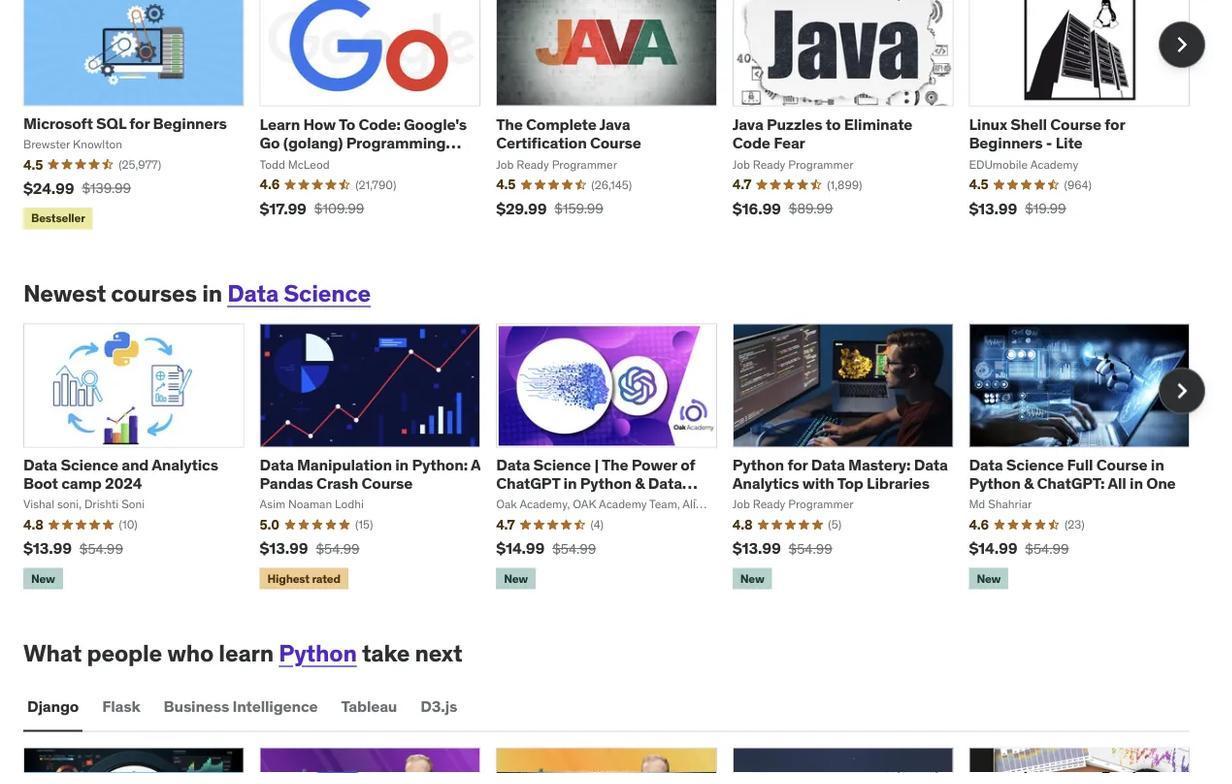 Task type: describe. For each thing, give the bounding box(es) containing it.
what
[[23, 639, 82, 668]]

business intelligence button
[[160, 684, 322, 730]]

analytics inside python for data mastery: data analytics with top libraries
[[733, 473, 799, 493]]

next image
[[1167, 375, 1198, 407]]

who
[[167, 639, 214, 668]]

linux shell course for beginners - lite link
[[969, 114, 1125, 153]]

certification
[[496, 133, 587, 153]]

the complete java certification course link
[[496, 114, 641, 153]]

courses
[[111, 279, 197, 308]]

learn how to code: google's go (golang) programming language
[[260, 114, 467, 172]]

data inside data manipulation in python: a pandas crash course
[[260, 454, 294, 474]]

full
[[1067, 454, 1093, 474]]

puzzles
[[767, 114, 822, 134]]

tableau
[[341, 697, 397, 717]]

in inside data manipulation in python: a pandas crash course
[[395, 454, 409, 474]]

next
[[415, 639, 462, 668]]

code
[[733, 133, 770, 153]]

beginners inside linux shell course for beginners - lite
[[969, 133, 1043, 153]]

code:
[[358, 114, 401, 134]]

data science full course in python & chatgpt: all in one
[[969, 454, 1176, 493]]

camp
[[61, 473, 102, 493]]

for inside linux shell course for beginners - lite
[[1105, 114, 1125, 134]]

with
[[802, 473, 834, 493]]

to
[[826, 114, 841, 134]]

shell
[[1011, 114, 1047, 134]]

course inside data science full course in python & chatgpt: all in one
[[1096, 454, 1148, 474]]

intelligence
[[232, 697, 318, 717]]

manipulation
[[297, 454, 392, 474]]

& inside the data science | the power of chatgpt in python & data science
[[635, 473, 645, 493]]

python inside data science full course in python & chatgpt: all in one
[[969, 473, 1021, 493]]

python for data mastery: data analytics with top libraries link
[[733, 454, 948, 493]]

newest courses in data science
[[23, 279, 371, 308]]

data science | the power of chatgpt in python & data science link
[[496, 454, 698, 512]]

data science full course in python & chatgpt: all in one link
[[969, 454, 1176, 493]]

business intelligence
[[164, 697, 318, 717]]

course inside data manipulation in python: a pandas crash course
[[361, 473, 413, 493]]

of
[[680, 454, 695, 474]]

microsoft sql for beginners
[[23, 113, 227, 133]]

data manipulation in python: a pandas crash course link
[[260, 454, 481, 493]]

the inside the complete java certification course
[[496, 114, 523, 134]]

python link
[[279, 639, 357, 668]]

analytics inside data science and analytics boot camp 2024
[[152, 454, 218, 474]]

business
[[164, 697, 229, 717]]

course inside the complete java certification course
[[590, 133, 641, 153]]

python for data mastery: data analytics with top libraries
[[733, 454, 948, 493]]

complete
[[526, 114, 597, 134]]

boot
[[23, 473, 58, 493]]

mastery:
[[848, 454, 911, 474]]

chatgpt:
[[1037, 473, 1105, 493]]

data science | the power of chatgpt in python & data science
[[496, 454, 695, 512]]

flask button
[[98, 684, 144, 730]]

carousel element containing data science and analytics boot camp 2024
[[23, 323, 1205, 594]]

next image
[[1167, 29, 1198, 60]]

power
[[632, 454, 677, 474]]

go
[[260, 133, 280, 153]]

linux shell course for beginners - lite
[[969, 114, 1125, 153]]

python inside the data science | the power of chatgpt in python & data science
[[580, 473, 632, 493]]

all
[[1108, 473, 1126, 493]]

data science and analytics boot camp 2024 link
[[23, 454, 218, 493]]



Task type: locate. For each thing, give the bounding box(es) containing it.
tableau button
[[337, 684, 401, 730]]

course right certification on the top left
[[590, 133, 641, 153]]

course right shell
[[1050, 114, 1101, 134]]

python right chatgpt on the left of page
[[580, 473, 632, 493]]

the right |
[[602, 454, 628, 474]]

sql
[[96, 113, 126, 133]]

for left top
[[787, 454, 808, 474]]

java inside the complete java certification course
[[599, 114, 630, 134]]

newest
[[23, 279, 106, 308]]

linux
[[969, 114, 1007, 134]]

crash
[[316, 473, 358, 493]]

language
[[260, 152, 331, 172]]

1 horizontal spatial analytics
[[733, 473, 799, 493]]

0 horizontal spatial analytics
[[152, 454, 218, 474]]

python left with
[[733, 454, 784, 474]]

2 java from the left
[[733, 114, 763, 134]]

0 horizontal spatial the
[[496, 114, 523, 134]]

for inside python for data mastery: data analytics with top libraries
[[787, 454, 808, 474]]

to
[[339, 114, 355, 134]]

1 java from the left
[[599, 114, 630, 134]]

0 vertical spatial carousel element
[[23, 0, 1205, 233]]

2 carousel element from the top
[[23, 323, 1205, 594]]

beginners left "-"
[[969, 133, 1043, 153]]

science inside data science full course in python & chatgpt: all in one
[[1006, 454, 1064, 474]]

learn
[[219, 639, 274, 668]]

1 vertical spatial the
[[602, 454, 628, 474]]

eliminate
[[844, 114, 913, 134]]

data
[[227, 279, 279, 308], [23, 454, 57, 474], [260, 454, 294, 474], [496, 454, 530, 474], [811, 454, 845, 474], [914, 454, 948, 474], [969, 454, 1003, 474], [648, 473, 682, 493]]

1 horizontal spatial the
[[602, 454, 628, 474]]

0 horizontal spatial &
[[635, 473, 645, 493]]

java inside java puzzles to eliminate code fear
[[733, 114, 763, 134]]

python up intelligence
[[279, 639, 357, 668]]

in
[[202, 279, 222, 308], [395, 454, 409, 474], [1151, 454, 1164, 474], [563, 473, 577, 493], [1130, 473, 1143, 493]]

-
[[1046, 133, 1052, 153]]

& left the chatgpt:
[[1024, 473, 1034, 493]]

science inside data science and analytics boot camp 2024
[[61, 454, 118, 474]]

the
[[496, 114, 523, 134], [602, 454, 628, 474]]

analytics
[[152, 454, 218, 474], [733, 473, 799, 493]]

data science and analytics boot camp 2024
[[23, 454, 218, 493]]

lite
[[1056, 133, 1083, 153]]

microsoft
[[23, 113, 93, 133]]

1 horizontal spatial &
[[1024, 473, 1034, 493]]

java
[[599, 114, 630, 134], [733, 114, 763, 134]]

data science link
[[227, 279, 371, 308]]

1 vertical spatial beginners
[[969, 133, 1043, 153]]

django
[[27, 697, 79, 717]]

java puzzles to eliminate code fear
[[733, 114, 913, 153]]

& inside data science full course in python & chatgpt: all in one
[[1024, 473, 1034, 493]]

for right lite
[[1105, 114, 1125, 134]]

0 vertical spatial beginners
[[153, 113, 227, 133]]

1 horizontal spatial for
[[787, 454, 808, 474]]

& right |
[[635, 473, 645, 493]]

carousel element containing microsoft sql for beginners
[[23, 0, 1205, 233]]

pandas
[[260, 473, 313, 493]]

science
[[284, 279, 371, 308], [61, 454, 118, 474], [533, 454, 591, 474], [1006, 454, 1064, 474], [496, 492, 554, 512]]

1 vertical spatial carousel element
[[23, 323, 1205, 594]]

how
[[303, 114, 336, 134]]

science for data science full course in python & chatgpt: all in one
[[1006, 454, 1064, 474]]

2 horizontal spatial for
[[1105, 114, 1125, 134]]

top
[[837, 473, 863, 493]]

course inside linux shell course for beginners - lite
[[1050, 114, 1101, 134]]

google's
[[404, 114, 467, 134]]

learn
[[260, 114, 300, 134]]

flask
[[102, 697, 140, 717]]

for right sql
[[129, 113, 150, 133]]

python left the chatgpt:
[[969, 473, 1021, 493]]

&
[[635, 473, 645, 493], [1024, 473, 1034, 493]]

science for data science | the power of chatgpt in python & data science
[[533, 454, 591, 474]]

|
[[594, 454, 599, 474]]

people
[[87, 639, 162, 668]]

one
[[1146, 473, 1176, 493]]

data inside data science and analytics boot camp 2024
[[23, 454, 57, 474]]

1 & from the left
[[635, 473, 645, 493]]

0 horizontal spatial for
[[129, 113, 150, 133]]

and
[[122, 454, 149, 474]]

1 carousel element from the top
[[23, 0, 1205, 233]]

programming
[[346, 133, 446, 153]]

the complete java certification course
[[496, 114, 641, 153]]

python:
[[412, 454, 468, 474]]

beginners right sql
[[153, 113, 227, 133]]

fear
[[774, 133, 805, 153]]

take
[[362, 639, 410, 668]]

libraries
[[867, 473, 930, 493]]

course right full
[[1096, 454, 1148, 474]]

science for data science and analytics boot camp 2024
[[61, 454, 118, 474]]

java puzzles to eliminate code fear link
[[733, 114, 913, 153]]

course
[[1050, 114, 1101, 134], [590, 133, 641, 153], [1096, 454, 1148, 474], [361, 473, 413, 493]]

2 & from the left
[[1024, 473, 1034, 493]]

analytics right and
[[152, 454, 218, 474]]

java right complete
[[599, 114, 630, 134]]

0 horizontal spatial beginners
[[153, 113, 227, 133]]

django button
[[23, 684, 83, 730]]

2024
[[105, 473, 142, 493]]

for
[[129, 113, 150, 133], [1105, 114, 1125, 134], [787, 454, 808, 474]]

what people who learn python take next
[[23, 639, 462, 668]]

course right crash
[[361, 473, 413, 493]]

python
[[733, 454, 784, 474], [580, 473, 632, 493], [969, 473, 1021, 493], [279, 639, 357, 668]]

python inside python for data mastery: data analytics with top libraries
[[733, 454, 784, 474]]

0 horizontal spatial java
[[599, 114, 630, 134]]

data inside data science full course in python & chatgpt: all in one
[[969, 454, 1003, 474]]

data manipulation in python: a pandas crash course
[[260, 454, 481, 493]]

beginners
[[153, 113, 227, 133], [969, 133, 1043, 153]]

in inside the data science | the power of chatgpt in python & data science
[[563, 473, 577, 493]]

d3.js
[[420, 697, 457, 717]]

1 horizontal spatial java
[[733, 114, 763, 134]]

java left fear
[[733, 114, 763, 134]]

chatgpt
[[496, 473, 560, 493]]

a
[[471, 454, 481, 474]]

analytics left with
[[733, 473, 799, 493]]

d3.js button
[[417, 684, 461, 730]]

microsoft sql for beginners link
[[23, 113, 227, 133]]

1 horizontal spatial beginners
[[969, 133, 1043, 153]]

0 vertical spatial the
[[496, 114, 523, 134]]

the left complete
[[496, 114, 523, 134]]

the inside the data science | the power of chatgpt in python & data science
[[602, 454, 628, 474]]

(golang)
[[283, 133, 343, 153]]

learn how to code: google's go (golang) programming language link
[[260, 114, 467, 172]]

carousel element
[[23, 0, 1205, 233], [23, 323, 1205, 594]]



Task type: vqa. For each thing, say whether or not it's contained in the screenshot.
Certificate
no



